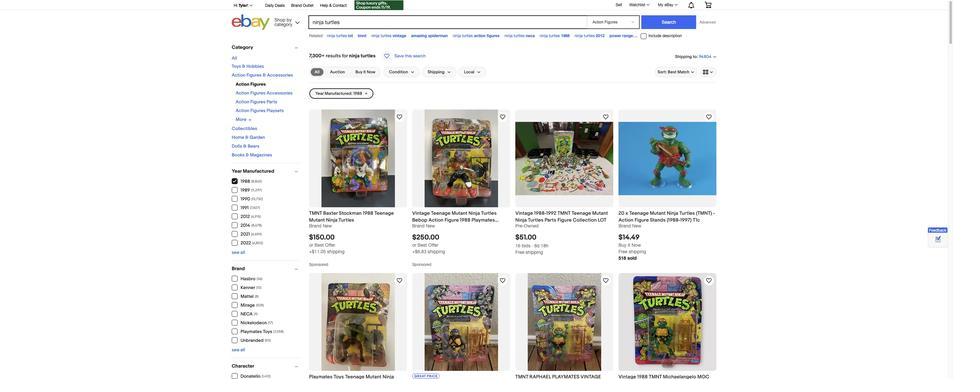 Task type: locate. For each thing, give the bounding box(es) containing it.
2 figure from the left
[[558, 217, 572, 224]]

all for year manufactured
[[241, 250, 245, 256]]

2 teenage from the left
[[431, 211, 451, 217]]

0 horizontal spatial offer
[[325, 243, 335, 248]]

action inside the 'vintage teenage mutant ninja turtles bebop action figure 1988 playmates sealed'
[[429, 217, 444, 224]]

turtles inside ninja turtles vintage
[[381, 34, 392, 38]]

save this search button
[[380, 51, 428, 62]]

brand inside account navigation
[[291, 3, 302, 8]]

great
[[414, 375, 426, 379]]

account navigation
[[230, 0, 717, 11]]

Search for anything text field
[[310, 16, 586, 28]]

mutant inside tmnt baxter stockman 1988 teenage mutant ninja turtles brand new
[[309, 217, 325, 224]]

ninja for lot
[[327, 34, 335, 38]]

year down books
[[232, 168, 242, 175]]

offer inside '$150.00 or best offer +$11.05 shipping'
[[325, 243, 335, 248]]

1 vertical spatial see all button
[[232, 348, 245, 353]]

1 horizontal spatial vintage
[[516, 211, 533, 217]]

vintage teenage mutant ninja turtles bebop action figure 1988 playmates sealed image
[[425, 110, 498, 208]]

best for $150.00
[[315, 243, 324, 248]]

0 vertical spatial see
[[232, 250, 240, 256]]

ninja right related:
[[327, 34, 335, 38]]

action figures accessories link
[[236, 90, 293, 96]]

parts down "1992"
[[545, 217, 557, 224]]

tmnt left baxter
[[309, 211, 322, 217]]

see for brand
[[232, 348, 240, 353]]

see all button for year manufactured
[[232, 250, 245, 256]]

(8,678)
[[251, 224, 262, 228]]

unbranded
[[241, 338, 264, 344]]

turtles inside ninja turtles neca
[[514, 34, 525, 38]]

feedback
[[930, 229, 947, 233]]

0 vertical spatial all link
[[232, 56, 237, 61]]

0 horizontal spatial parts
[[267, 99, 277, 105]]

action figures playsets link
[[236, 108, 284, 114]]

tmnt baxter stockman 1988 teenage mutant ninja turtles brand new
[[309, 211, 394, 229]]

& right dolls
[[243, 144, 247, 149]]

hasbro (36)
[[241, 277, 263, 282]]

it down $14.49
[[628, 243, 631, 248]]

(1988-
[[667, 217, 681, 224]]

2 vintage from the left
[[516, 211, 533, 217]]

sort: best match
[[658, 70, 690, 75]]

shipping button
[[422, 67, 457, 77]]

best up +$6.83
[[418, 243, 427, 248]]

best up "+$11.05"
[[315, 243, 324, 248]]

turtles left vintage
[[381, 34, 392, 38]]

brand up '$150.00'
[[309, 224, 322, 229]]

best inside the $250.00 or best offer +$6.83 shipping
[[418, 243, 427, 248]]

2 see all button from the top
[[232, 348, 245, 353]]

1 vertical spatial see
[[232, 348, 240, 353]]

vintage up pre-
[[516, 211, 533, 217]]

year left manufactured:
[[315, 91, 324, 96]]

0 horizontal spatial it
[[364, 70, 366, 75]]

toys & hobbies
[[232, 64, 264, 69]]

all
[[241, 250, 245, 256], [241, 348, 245, 353]]

see all button down 2022
[[232, 250, 245, 256]]

offer for $150.00
[[325, 243, 335, 248]]

0 horizontal spatial new
[[323, 224, 332, 229]]

1 horizontal spatial best
[[418, 243, 427, 248]]

(6,915)
[[251, 215, 261, 219]]

buy down $14.49
[[619, 243, 627, 248]]

1 vintage from the left
[[412, 211, 430, 217]]

it inside buy it now link
[[364, 70, 366, 75]]

offer inside the $250.00 or best offer +$6.83 shipping
[[428, 243, 439, 248]]

ninja inside ninja turtles vintage
[[372, 34, 380, 38]]

1 figure from the left
[[445, 217, 459, 224]]

1 heading from the left
[[309, 375, 394, 380]]

vintage up bebop
[[412, 211, 430, 217]]

new up $14.49
[[632, 224, 642, 229]]

all link down 7,300
[[311, 68, 324, 76]]

toys left hobbies
[[232, 64, 241, 69]]

action inside 20 x teenage mutant ninja turtles (tmnt) - action figure stands (1988-1997) t1c brand new
[[619, 217, 634, 224]]

ninja right tmnt link
[[372, 34, 380, 38]]

2 all from the top
[[241, 348, 245, 353]]

1 vertical spatial see all
[[232, 348, 245, 353]]

see all button
[[232, 250, 245, 256], [232, 348, 245, 353]]

0 horizontal spatial best
[[315, 243, 324, 248]]

1989 (11,297)
[[241, 188, 262, 193]]

shipping inside the $14.49 buy it now free shipping 518 sold
[[629, 250, 647, 255]]

1 tmnt from the left
[[309, 211, 322, 217]]

1 or from the left
[[309, 243, 313, 248]]

it right auction link
[[364, 70, 366, 75]]

all down 2022
[[241, 250, 245, 256]]

free up 518
[[619, 250, 628, 255]]

see
[[232, 250, 240, 256], [232, 348, 240, 353]]

1 all from the top
[[241, 250, 245, 256]]

2012 up 2014
[[241, 214, 250, 220]]

3 new from the left
[[632, 224, 642, 229]]

year manufactured: 1988
[[315, 91, 362, 96]]

playmates
[[472, 217, 495, 224], [241, 329, 262, 335]]

figures down action figures parts link
[[250, 108, 266, 114]]

1988 inside tmnt baxter stockman 1988 teenage mutant ninja turtles brand new
[[363, 211, 373, 217]]

0 vertical spatial see all button
[[232, 250, 245, 256]]

playsets
[[267, 108, 284, 114]]

2 horizontal spatial best
[[668, 70, 677, 75]]

vintage for action
[[412, 211, 430, 217]]

·
[[532, 244, 533, 249]]

ninja turtles 2012
[[575, 33, 605, 38]]

offer down '$150.00'
[[325, 243, 335, 248]]

(8,862)
[[251, 180, 262, 184]]

new up $250.00
[[426, 224, 435, 229]]

1 horizontal spatial figure
[[558, 217, 572, 224]]

1 horizontal spatial it
[[628, 243, 631, 248]]

0 horizontal spatial free
[[516, 250, 525, 255]]

sealed
[[412, 224, 428, 231]]

brand inside tmnt baxter stockman 1988 teenage mutant ninja turtles brand new
[[309, 224, 322, 229]]

1 horizontal spatial shipping
[[675, 54, 692, 59]]

playmates toys 1988 teenage mutant ninja turtles donatello figure unpunched image
[[425, 274, 498, 372]]

brand up $14.49
[[619, 224, 631, 229]]

2 see all from the top
[[232, 348, 245, 353]]

shipping up the "sold"
[[629, 250, 647, 255]]

books
[[232, 152, 245, 158]]

ninja inside the ninja turtles lot
[[327, 34, 335, 38]]

or inside the $250.00 or best offer +$6.83 shipping
[[412, 243, 417, 248]]

shipping inside '$150.00 or best offer +$11.05 shipping'
[[327, 250, 345, 255]]

all for brand
[[241, 348, 245, 353]]

& down dolls & bears link
[[246, 152, 249, 158]]

figure left stands
[[635, 217, 649, 224]]

0 vertical spatial now
[[367, 70, 376, 75]]

1 horizontal spatial all link
[[311, 68, 324, 76]]

turtles left action
[[462, 34, 473, 38]]

0 horizontal spatial heading
[[309, 375, 394, 380]]

1 vertical spatial shipping
[[428, 70, 445, 75]]

2012 left power
[[596, 33, 605, 38]]

free down 16
[[516, 250, 525, 255]]

$250.00 or best offer +$6.83 shipping
[[412, 234, 445, 255]]

this
[[405, 54, 412, 58]]

shipping for $14.49
[[629, 250, 647, 255]]

shipping right "+$11.05"
[[327, 250, 345, 255]]

turtles inside ninja turtles 1988
[[549, 34, 560, 38]]

by
[[287, 17, 292, 22]]

brand left outlet
[[291, 3, 302, 8]]

advanced link
[[697, 16, 716, 29]]

all down category
[[232, 56, 237, 61]]

& up dolls & bears link
[[245, 135, 249, 140]]

1 horizontal spatial parts
[[545, 217, 557, 224]]

4 teenage from the left
[[630, 211, 649, 217]]

7,300
[[309, 53, 322, 59]]

figure right brand new
[[445, 217, 459, 224]]

0 horizontal spatial tmnt
[[309, 211, 322, 217]]

shipping inside the $250.00 or best offer +$6.83 shipping
[[428, 250, 445, 255]]

accessories inside action figures action figures accessories action figures parts action figures playsets
[[267, 90, 293, 96]]

1 new from the left
[[323, 224, 332, 229]]

3 teenage from the left
[[572, 211, 591, 217]]

1 horizontal spatial buy
[[619, 243, 627, 248]]

ninja right ninja turtles 1988
[[575, 34, 583, 38]]

shipping
[[675, 54, 692, 59], [428, 70, 445, 75]]

(tmnt)
[[696, 211, 712, 217]]

& inside help & contact 'link'
[[329, 3, 332, 8]]

brand for brand new
[[412, 224, 425, 229]]

heading
[[309, 375, 394, 380], [516, 375, 609, 380], [619, 375, 710, 380]]

0 vertical spatial 2012
[[596, 33, 605, 38]]

ninja inside ninja turtles neca
[[505, 34, 513, 38]]

brand new
[[412, 224, 435, 229]]

1 vertical spatial accessories
[[267, 90, 293, 96]]

2 or from the left
[[412, 243, 417, 248]]

0 vertical spatial shipping
[[675, 54, 692, 59]]

best inside '$150.00 or best offer +$11.05 shipping'
[[315, 243, 324, 248]]

1 see all from the top
[[232, 250, 245, 256]]

turtles inside ninja turtles 2012
[[584, 34, 595, 38]]

(6,802)
[[252, 241, 263, 246]]

heading for playmates toys teenage mutant ninja turtles rocksteady playmates - 5009 image
[[309, 375, 394, 380]]

heading for vintage 1988 tmnt michaelangelo moc unpunched 10 back teenage mutant ninja image
[[619, 375, 710, 380]]

2 tmnt from the left
[[558, 211, 571, 217]]

vintage teenage mutant ninja turtles bebop action figure 1988 playmates sealed heading
[[412, 211, 499, 231]]

ninja inside ninja turtles action figures
[[453, 34, 461, 38]]

kenner
[[241, 285, 255, 291]]

new
[[323, 224, 332, 229], [426, 224, 435, 229], [632, 224, 642, 229]]

0 vertical spatial all
[[241, 250, 245, 256]]

brand for brand
[[232, 266, 245, 272]]

1 horizontal spatial now
[[632, 243, 641, 248]]

1 vertical spatial playmates
[[241, 329, 262, 335]]

great price
[[414, 375, 438, 379]]

0 vertical spatial toys
[[232, 64, 241, 69]]

turtles inside the ninja turtles lot
[[336, 34, 347, 38]]

brand inside 20 x teenage mutant ninja turtles (tmnt) - action figure stands (1988-1997) t1c brand new
[[619, 224, 631, 229]]

ninja for vintage
[[372, 34, 380, 38]]

now down $14.49
[[632, 243, 641, 248]]

buy right auction link
[[356, 70, 363, 75]]

shipping inside shipping to : 94804
[[675, 54, 692, 59]]

toys up (50)
[[263, 329, 272, 335]]

new down baxter
[[323, 224, 332, 229]]

vintage inside the 'vintage teenage mutant ninja turtles bebop action figure 1988 playmates sealed'
[[412, 211, 430, 217]]

tmnt inside tmnt baxter stockman 1988 teenage mutant ninja turtles brand new
[[309, 211, 322, 217]]

figure left collection
[[558, 217, 572, 224]]

ninja down search for anything text box
[[453, 34, 461, 38]]

1 horizontal spatial heading
[[516, 375, 609, 380]]

turtles left lot at the top left of page
[[336, 34, 347, 38]]

1 see from the top
[[232, 250, 240, 256]]

figure inside 20 x teenage mutant ninja turtles (tmnt) - action figure stands (1988-1997) t1c brand new
[[635, 217, 649, 224]]

(13,732)
[[251, 197, 263, 201]]

0 horizontal spatial shipping
[[428, 70, 445, 75]]

brand up hasbro
[[232, 266, 245, 272]]

collectibles link
[[232, 126, 257, 131]]

all link down category
[[232, 56, 237, 61]]

sell link
[[613, 2, 625, 7]]

0 horizontal spatial figure
[[445, 217, 459, 224]]

ninja for 2012
[[575, 34, 583, 38]]

2 heading from the left
[[516, 375, 609, 380]]

turtles left description
[[651, 34, 662, 38]]

buy it now link
[[352, 68, 379, 76]]

ninja inside tmnt baxter stockman 1988 teenage mutant ninja turtles brand new
[[326, 217, 338, 224]]

0 horizontal spatial vintage
[[412, 211, 430, 217]]

daily
[[265, 3, 274, 8]]

ninja inside ninja turtles 1988
[[540, 34, 548, 38]]

offer down $250.00
[[428, 243, 439, 248]]

shop
[[275, 17, 285, 22]]

ninja right figures
[[505, 34, 513, 38]]

shipping inside shipping dropdown button
[[428, 70, 445, 75]]

1 horizontal spatial playmates
[[472, 217, 495, 224]]

all link
[[232, 56, 237, 61], [311, 68, 324, 76]]

1 vertical spatial year
[[232, 168, 242, 175]]

rangers
[[623, 33, 637, 38]]

vintage 1988-1992 tmnt teenage mutant ninja turtles parts figure collection lot heading
[[516, 211, 608, 224]]

category
[[232, 44, 253, 51]]

0 vertical spatial see all
[[232, 250, 245, 256]]

spiderman
[[428, 33, 448, 38]]

save this search
[[395, 54, 426, 58]]

turtles inside ninja turtles action figures
[[462, 34, 473, 38]]

turtles for 2012
[[584, 34, 595, 38]]

main content
[[307, 41, 719, 380]]

2 horizontal spatial new
[[632, 224, 642, 229]]

0 vertical spatial playmates
[[472, 217, 495, 224]]

1 vertical spatial all
[[241, 348, 245, 353]]

1 horizontal spatial free
[[619, 250, 628, 255]]

best
[[668, 70, 677, 75], [315, 243, 324, 248], [418, 243, 427, 248]]

2 horizontal spatial figure
[[635, 217, 649, 224]]

1 horizontal spatial tmnt
[[558, 211, 571, 217]]

ninja right 'neca'
[[540, 34, 548, 38]]

$150.00 or best offer +$11.05 shipping
[[309, 234, 345, 255]]

0 horizontal spatial or
[[309, 243, 313, 248]]

offer for $250.00
[[428, 243, 439, 248]]

1991 (7,827)
[[241, 205, 260, 211]]

0 horizontal spatial year
[[232, 168, 242, 175]]

see all down unbranded
[[232, 348, 245, 353]]

see for year manufactured
[[232, 250, 240, 256]]

shipping to : 94804
[[675, 54, 712, 60]]

1 horizontal spatial year
[[315, 91, 324, 96]]

vintage inside vintage 1988-1992 tmnt teenage mutant ninja turtles parts figure collection lot pre-owned
[[516, 211, 533, 217]]

$150.00
[[309, 234, 335, 242]]

1 see all button from the top
[[232, 250, 245, 256]]

94804
[[699, 54, 712, 60]]

3 figure from the left
[[635, 217, 649, 224]]

year
[[315, 91, 324, 96], [232, 168, 242, 175]]

1 vertical spatial buy
[[619, 243, 627, 248]]

accessories up playsets
[[267, 90, 293, 96]]

1 vertical spatial it
[[628, 243, 631, 248]]

mattel (8)
[[241, 294, 259, 300]]

$51.00 16 bids · 8d 18h free shipping
[[516, 234, 549, 255]]

none submit inside 'shop by category' banner
[[642, 15, 697, 29]]

neca (9)
[[241, 312, 258, 317]]

20 x teenage mutant ninja turtles (tmnt) - action figure stands (1988-1997) t1c link
[[619, 210, 717, 224]]

ninja right rangers
[[642, 34, 650, 38]]

1 horizontal spatial toys
[[263, 329, 272, 335]]

& left hobbies
[[242, 64, 246, 69]]

or up "+$11.05"
[[309, 243, 313, 248]]

hobbies
[[247, 64, 264, 69]]

mirage (528)
[[241, 303, 264, 309]]

accessories up action figures accessories link
[[267, 72, 293, 78]]

shipping inside the $51.00 16 bids · 8d 18h free shipping
[[526, 250, 543, 255]]

0 horizontal spatial 2012
[[241, 214, 250, 220]]

year for year manufactured
[[232, 168, 242, 175]]

1 vertical spatial all
[[315, 70, 320, 75]]

category
[[275, 22, 292, 27]]

results
[[326, 53, 341, 59]]

all down unbranded
[[241, 348, 245, 353]]

1 teenage from the left
[[375, 211, 394, 217]]

or up +$6.83
[[412, 243, 417, 248]]

2 horizontal spatial heading
[[619, 375, 710, 380]]

1 horizontal spatial new
[[426, 224, 435, 229]]

outlet
[[303, 3, 314, 8]]

or inside '$150.00 or best offer +$11.05 shipping'
[[309, 243, 313, 248]]

1 horizontal spatial offer
[[428, 243, 439, 248]]

& right help in the top left of the page
[[329, 3, 332, 8]]

$14.49
[[619, 234, 640, 242]]

2 see from the top
[[232, 348, 240, 353]]

it
[[364, 70, 366, 75], [628, 243, 631, 248]]

turtles left 'neca'
[[514, 34, 525, 38]]

0 vertical spatial it
[[364, 70, 366, 75]]

sort: best match button
[[655, 67, 698, 77]]

turtles
[[336, 34, 347, 38], [381, 34, 392, 38], [462, 34, 473, 38], [514, 34, 525, 38], [549, 34, 560, 38], [584, 34, 595, 38], [651, 34, 662, 38], [361, 53, 376, 59]]

shipping for shipping to : 94804
[[675, 54, 692, 59]]

shipping for shipping
[[428, 70, 445, 75]]

turtles left power
[[584, 34, 595, 38]]

1 horizontal spatial or
[[412, 243, 417, 248]]

mutant inside vintage 1988-1992 tmnt teenage mutant ninja turtles parts figure collection lot pre-owned
[[593, 211, 608, 217]]

0 vertical spatial buy
[[356, 70, 363, 75]]

1 vertical spatial parts
[[545, 217, 557, 224]]

0 vertical spatial parts
[[267, 99, 277, 105]]

it inside the $14.49 buy it now free shipping 518 sold
[[628, 243, 631, 248]]

nickelodeon (17)
[[241, 321, 273, 326]]

shipping
[[327, 250, 345, 255], [428, 250, 445, 255], [629, 250, 647, 255], [526, 250, 543, 255]]

ninja turtles lot
[[327, 33, 353, 38]]

2014
[[241, 223, 250, 229]]

turtles up buy it now link
[[361, 53, 376, 59]]

best right sort:
[[668, 70, 677, 75]]

$14.49 buy it now free shipping 518 sold
[[619, 234, 647, 261]]

turtles inside vintage 1988-1992 tmnt teenage mutant ninja turtles parts figure collection lot pre-owned
[[528, 217, 544, 224]]

now left the condition
[[367, 70, 376, 75]]

all
[[232, 56, 237, 61], [315, 70, 320, 75]]

1 vertical spatial now
[[632, 243, 641, 248]]

brand up $250.00
[[412, 224, 425, 229]]

None submit
[[642, 15, 697, 29]]

1 vertical spatial 2012
[[241, 214, 250, 220]]

ninja inside ninja turtles 2012
[[575, 34, 583, 38]]

2 offer from the left
[[428, 243, 439, 248]]

(9)
[[254, 313, 258, 317]]

ebay
[[665, 3, 674, 7]]

3 heading from the left
[[619, 375, 710, 380]]

help & contact
[[320, 3, 347, 8]]

ninja
[[327, 34, 335, 38], [372, 34, 380, 38], [453, 34, 461, 38], [505, 34, 513, 38], [540, 34, 548, 38], [575, 34, 583, 38], [642, 34, 650, 38], [349, 53, 360, 59]]

figure inside vintage 1988-1992 tmnt teenage mutant ninja turtles parts figure collection lot pre-owned
[[558, 217, 572, 224]]

0 vertical spatial year
[[315, 91, 324, 96]]

watch playmates toys teenage mutant ninja turtles rocksteady playmates - 5009 image
[[396, 277, 404, 285]]

1 offer from the left
[[325, 243, 335, 248]]

all down 7,300
[[315, 70, 320, 75]]

parts up playsets
[[267, 99, 277, 105]]

see all button down unbranded
[[232, 348, 245, 353]]

(1,412)
[[261, 375, 271, 379]]

0 horizontal spatial all
[[232, 56, 237, 61]]

watch 20 x teenage mutant ninja turtles (tmnt) - action figure stands (1988-1997) t1c image
[[705, 113, 713, 121]]

shipping right +$6.83
[[428, 250, 445, 255]]

tmnt right "1992"
[[558, 211, 571, 217]]

0 horizontal spatial playmates
[[241, 329, 262, 335]]

turtles inside the 'vintage teenage mutant ninja turtles bebop action figure 1988 playmates sealed'
[[481, 211, 497, 217]]

0 horizontal spatial now
[[367, 70, 376, 75]]

shipping down ·
[[526, 250, 543, 255]]

see all down 2022
[[232, 250, 245, 256]]

turtles right 'neca'
[[549, 34, 560, 38]]



Task type: describe. For each thing, give the bounding box(es) containing it.
figure for $14.49
[[635, 217, 649, 224]]

watchlist
[[630, 3, 646, 7]]

your shopping cart image
[[705, 2, 712, 8]]

1990 (13,732)
[[241, 197, 263, 202]]

help
[[320, 3, 328, 8]]

contact
[[333, 3, 347, 8]]

shipping for $150.00
[[327, 250, 345, 255]]

7,300 + results for ninja turtles
[[309, 53, 376, 59]]

ninja inside the 'vintage teenage mutant ninja turtles bebop action figure 1988 playmates sealed'
[[469, 211, 480, 217]]

action figures parts link
[[236, 99, 277, 105]]

category button
[[232, 44, 301, 51]]

ninja turtles neca
[[505, 33, 535, 38]]

home
[[232, 135, 244, 140]]

year manufactured button
[[232, 168, 301, 175]]

auction link
[[326, 68, 349, 76]]

now inside the $14.49 buy it now free shipping 518 sold
[[632, 243, 641, 248]]

see all for year manufactured
[[232, 250, 245, 256]]

teenage inside tmnt baxter stockman 1988 teenage mutant ninja turtles brand new
[[375, 211, 394, 217]]

vintage 1988-1992 tmnt teenage mutant ninja turtles parts figure collection lot pre-owned
[[516, 211, 608, 229]]

watch tmnt raphael playmates vintage teenage mutant ninja turtles 1988 unpunched image
[[602, 277, 610, 285]]

1 vertical spatial toys
[[263, 329, 272, 335]]

parts inside vintage 1988-1992 tmnt teenage mutant ninja turtles parts figure collection lot pre-owned
[[545, 217, 557, 224]]

518
[[619, 256, 626, 261]]

new inside 20 x teenage mutant ninja turtles (tmnt) - action figure stands (1988-1997) t1c brand new
[[632, 224, 642, 229]]

2 new from the left
[[426, 224, 435, 229]]

(10)
[[256, 286, 262, 290]]

main content containing $150.00
[[307, 41, 719, 380]]

tmnt raphael playmates vintage teenage mutant ninja turtles 1988 unpunched image
[[528, 274, 601, 372]]

ninja turtles
[[642, 34, 663, 38]]

see all button for brand
[[232, 348, 245, 353]]

advanced
[[700, 20, 716, 24]]

parts inside action figures action figures accessories action figures parts action figures playsets
[[267, 99, 277, 105]]

!
[[247, 3, 248, 8]]

books & magazines link
[[232, 152, 272, 158]]

watchlist link
[[626, 1, 653, 9]]

turtles for vintage
[[381, 34, 392, 38]]

brand for brand outlet
[[291, 3, 302, 8]]

tmnt baxter stockman 1988 teenage mutant ninja turtles link
[[309, 210, 407, 224]]

amazing spiderman
[[411, 33, 448, 38]]

shop by category banner
[[230, 0, 717, 32]]

shipping for $250.00
[[428, 250, 445, 255]]

20 x teenage mutant ninja turtles (tmnt) - action figure stands (1988-1997) t1c brand new
[[619, 211, 715, 229]]

(7,827)
[[250, 206, 260, 210]]

magazines
[[250, 152, 272, 158]]

20 x teenage mutant ninja turtles (tmnt) - action figure stands (1988-1997) t1c heading
[[619, 211, 715, 224]]

tmnt inside vintage 1988-1992 tmnt teenage mutant ninja turtles parts figure collection lot pre-owned
[[558, 211, 571, 217]]

manufactured:
[[325, 91, 353, 96]]

best for $250.00
[[418, 243, 427, 248]]

sort:
[[658, 70, 667, 75]]

ninja turtles vintage
[[372, 33, 406, 38]]

watch vintage 1988 tmnt michaelangelo moc unpunched 10 back teenage mutant ninja image
[[705, 277, 713, 285]]

mattel
[[241, 294, 254, 300]]

playmates inside the 'vintage teenage mutant ninja turtles bebop action figure 1988 playmates sealed'
[[472, 217, 495, 224]]

turtles for action
[[462, 34, 473, 38]]

playmates toys (7,258)
[[241, 329, 284, 335]]

vintage for ninja
[[516, 211, 533, 217]]

vintage 1988 tmnt michaelangelo moc unpunched 10 back teenage mutant ninja image
[[619, 274, 717, 372]]

+$11.05
[[309, 250, 326, 255]]

shop by category
[[275, 17, 292, 27]]

1990
[[241, 197, 250, 202]]

help & contact link
[[320, 2, 347, 9]]

deals
[[275, 3, 285, 8]]

2021
[[241, 232, 250, 237]]

lot
[[348, 33, 353, 38]]

bebop
[[412, 217, 428, 224]]

1 horizontal spatial 2012
[[596, 33, 605, 38]]

2012 (6,915)
[[241, 214, 261, 220]]

auction
[[330, 70, 345, 75]]

tyler
[[239, 3, 247, 8]]

teenage inside vintage 1988-1992 tmnt teenage mutant ninja turtles parts figure collection lot pre-owned
[[572, 211, 591, 217]]

(1,412) link
[[232, 374, 271, 380]]

1992
[[547, 211, 557, 217]]

turtles inside tmnt baxter stockman 1988 teenage mutant ninja turtles brand new
[[339, 217, 354, 224]]

description
[[663, 34, 682, 38]]

daily deals
[[265, 3, 285, 8]]

action figures & accessories
[[232, 72, 293, 78]]

action figures & accessories link
[[232, 72, 293, 78]]

1 horizontal spatial all
[[315, 70, 320, 75]]

match
[[678, 70, 690, 75]]

ninja for neca
[[505, 34, 513, 38]]

watch vintage teenage mutant ninja turtles bebop action figure 1988 playmates sealed image
[[499, 113, 507, 121]]

turtles inside 20 x teenage mutant ninja turtles (tmnt) - action figure stands (1988-1997) t1c brand new
[[680, 211, 695, 217]]

2022
[[241, 241, 251, 246]]

tmnt
[[358, 33, 367, 38]]

pre-
[[516, 224, 524, 229]]

shop by category button
[[272, 15, 301, 29]]

16
[[516, 244, 521, 249]]

best inside dropdown button
[[668, 70, 677, 75]]

see all for brand
[[232, 348, 245, 353]]

local button
[[459, 67, 487, 77]]

ninja inside 20 x teenage mutant ninja turtles (tmnt) - action figure stands (1988-1997) t1c brand new
[[667, 211, 679, 217]]

great price button
[[412, 374, 440, 380]]

stands
[[650, 217, 666, 224]]

tmnt baxter stockman 1988 teenage mutant ninja turtles heading
[[309, 211, 394, 224]]

my
[[658, 3, 664, 7]]

figures down hobbies
[[247, 72, 262, 78]]

mirage
[[241, 303, 255, 309]]

teenage inside the 'vintage teenage mutant ninja turtles bebop action figure 1988 playmates sealed'
[[431, 211, 451, 217]]

$51.00
[[516, 234, 537, 242]]

character
[[232, 364, 254, 370]]

figure for $51.00
[[558, 217, 572, 224]]

save
[[395, 54, 404, 58]]

or for $250.00
[[412, 243, 417, 248]]

20 x teenage mutant ninja turtles (tmnt) - action figure stands (1988-1997) t1c image
[[619, 122, 717, 195]]

free inside the $14.49 buy it now free shipping 518 sold
[[619, 250, 628, 255]]

turtles for lot
[[336, 34, 347, 38]]

0 vertical spatial all
[[232, 56, 237, 61]]

vintage 1988-1992 tmnt teenage mutant ninja turtles parts figure collection lot image
[[516, 122, 614, 195]]

baxter
[[323, 211, 338, 217]]

kenner (10)
[[241, 285, 262, 291]]

& down hobbies
[[263, 72, 266, 78]]

get the coupon image
[[355, 0, 404, 10]]

hasbro
[[241, 277, 256, 282]]

nickelodeon
[[241, 321, 267, 326]]

0 horizontal spatial all link
[[232, 56, 237, 61]]

local
[[464, 70, 475, 75]]

related:
[[309, 34, 324, 38]]

watch playmates toys 1988 teenage mutant ninja turtles donatello figure unpunched image
[[499, 277, 507, 285]]

watch vintage 1988-1992 tmnt teenage mutant ninja turtles parts figure collection lot image
[[602, 113, 610, 121]]

figure inside the 'vintage teenage mutant ninja turtles bebop action figure 1988 playmates sealed'
[[445, 217, 459, 224]]

mutant inside the 'vintage teenage mutant ninja turtles bebop action figure 1988 playmates sealed'
[[452, 211, 468, 217]]

turtles for neca
[[514, 34, 525, 38]]

figures
[[487, 33, 500, 38]]

1 vertical spatial all link
[[311, 68, 324, 76]]

action figures action figures accessories action figures parts action figures playsets
[[236, 82, 293, 114]]

teenage inside 20 x teenage mutant ninja turtles (tmnt) - action figure stands (1988-1997) t1c brand new
[[630, 211, 649, 217]]

(8)
[[255, 295, 259, 299]]

ninja inside vintage 1988-1992 tmnt teenage mutant ninja turtles parts figure collection lot pre-owned
[[516, 217, 527, 224]]

watch tmnt baxter stockman 1988 teenage mutant ninja turtles image
[[396, 113, 404, 121]]

mutant inside 20 x teenage mutant ninja turtles (tmnt) - action figure stands (1988-1997) t1c brand new
[[650, 211, 666, 217]]

(17)
[[268, 321, 273, 326]]

vintage
[[393, 33, 406, 38]]

vintage teenage mutant ninja turtles bebop action figure 1988 playmates sealed
[[412, 211, 497, 231]]

condition
[[389, 70, 408, 75]]

0 vertical spatial accessories
[[267, 72, 293, 78]]

year manufactured
[[232, 168, 274, 175]]

turtles for 1988
[[549, 34, 560, 38]]

figures up the 'action figures playsets' 'link'
[[250, 99, 266, 105]]

year for year manufactured: 1988
[[315, 91, 324, 96]]

collectibles home & garden dolls & bears books & magazines
[[232, 126, 272, 158]]

more button
[[236, 117, 252, 123]]

All selected text field
[[315, 69, 320, 75]]

or for $150.00
[[309, 243, 313, 248]]

tmnt baxter stockman 1988 teenage mutant ninja turtles image
[[321, 110, 395, 208]]

listing options selector. gallery view selected. image
[[703, 70, 714, 75]]

1988 inside the 'vintage teenage mutant ninja turtles bebop action figure 1988 playmates sealed'
[[460, 217, 471, 224]]

figures up action figures parts link
[[250, 90, 266, 96]]

figures down action figures & accessories
[[251, 82, 266, 87]]

ninja right for
[[349, 53, 360, 59]]

free inside the $51.00 16 bids · 8d 18h free shipping
[[516, 250, 525, 255]]

ninja for 1988
[[540, 34, 548, 38]]

heading for tmnt raphael playmates vintage teenage mutant ninja turtles 1988 unpunched image
[[516, 375, 609, 380]]

include description
[[649, 34, 682, 38]]

playmates toys teenage mutant ninja turtles rocksteady playmates - 5009 image
[[321, 274, 395, 372]]

more
[[236, 117, 247, 123]]

neca
[[241, 312, 253, 317]]

buy it now
[[356, 70, 376, 75]]

ninja for action
[[453, 34, 461, 38]]

0 horizontal spatial toys
[[232, 64, 241, 69]]

0 horizontal spatial buy
[[356, 70, 363, 75]]

1989
[[241, 188, 250, 193]]

amazing
[[411, 33, 427, 38]]

daily deals link
[[265, 2, 285, 9]]

buy inside the $14.49 buy it now free shipping 518 sold
[[619, 243, 627, 248]]

new inside tmnt baxter stockman 1988 teenage mutant ninja turtles brand new
[[323, 224, 332, 229]]

(11,297)
[[251, 188, 262, 193]]



Task type: vqa. For each thing, say whether or not it's contained in the screenshot.
Figure corresponding to $51.00
yes



